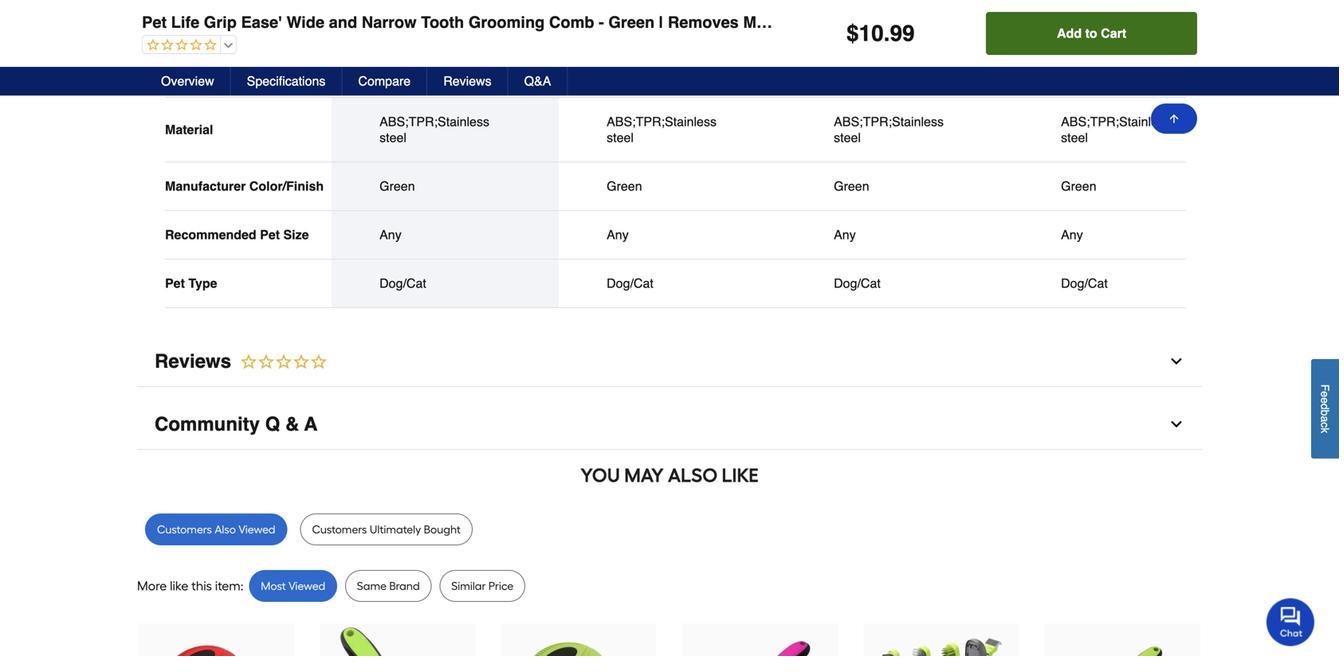 Task type: locate. For each thing, give the bounding box(es) containing it.
any
[[379, 227, 401, 242], [607, 227, 629, 242], [834, 227, 856, 242], [1061, 227, 1083, 242]]

-
[[599, 13, 604, 31]]

1 any cell from the left
[[379, 227, 511, 243]]

3 abs;tpr;stainless from the left
[[834, 114, 944, 129]]

ratings
[[165, 16, 212, 31]]

also left like
[[668, 464, 717, 487]]

| left removes
[[659, 13, 663, 31]]

compare button
[[342, 67, 427, 96]]

0 vertical spatial zero stars image
[[143, 38, 217, 53]]

pet life  flex series dual-row grooming rake pet comb - green, stainless steel rakes, perfect for all fur types, dog/cat, ergonomic handle image
[[1060, 625, 1185, 657]]

customers up like
[[157, 523, 212, 537]]

may
[[624, 464, 664, 487]]

recommended pet size
[[165, 227, 309, 242]]

0 vertical spatial type
[[165, 66, 194, 80]]

1 horizontal spatial brush
[[1103, 66, 1135, 80]]

0 horizontal spatial grooming
[[379, 66, 435, 80]]

also
[[668, 464, 717, 487], [215, 523, 236, 537]]

|
[[659, 13, 663, 31], [939, 13, 943, 31]]

brush for slicker brush
[[1103, 66, 1135, 80]]

2 chevron down image from the top
[[1168, 417, 1184, 433]]

4 dog/cat from the left
[[1061, 276, 1108, 291]]

steel for 2nd abs;tpr;stainless steel cell from the left
[[607, 130, 634, 145]]

reviews
[[443, 74, 492, 88], [155, 351, 231, 373]]

2 customers from the left
[[312, 523, 367, 537]]

grooming down pet life  grip ease' wide and narrow tooth grooming comb - green | removes mats, tangles, and knots | rubberized grips for precision control
[[607, 66, 663, 80]]

grooming for first grooming comb "cell" from right
[[607, 66, 663, 80]]

brush inside cell
[[1103, 66, 1135, 80]]

reviews button down tooth
[[427, 67, 508, 96]]

and right wide on the left of page
[[329, 13, 357, 31]]

comb down tooth
[[439, 66, 470, 80]]

zero stars image
[[143, 38, 217, 53], [231, 353, 328, 373]]

same
[[357, 580, 387, 593]]

1 vertical spatial chevron down image
[[1168, 417, 1184, 433]]

10
[[859, 21, 884, 46]]

community
[[155, 414, 260, 435]]

0 horizontal spatial reviews
[[155, 351, 231, 373]]

grooming comb
[[379, 66, 470, 80], [607, 66, 697, 80]]

chat invite button image
[[1267, 598, 1315, 647]]

green
[[608, 13, 655, 31], [379, 179, 415, 194], [607, 179, 642, 194], [834, 179, 869, 194], [1061, 179, 1096, 194]]

2 abs;tpr;stainless from the left
[[607, 114, 717, 129]]

4 abs;tpr;stainless from the left
[[1061, 114, 1171, 129]]

pet life  'grazer' handheld travel grooming comb - green | stainless steel fine tooth comb | tick removal | premium control | for dogs and cats image
[[517, 625, 641, 657]]

| right knots
[[939, 13, 943, 31]]

99
[[890, 21, 915, 46]]

1 horizontal spatial reviews
[[443, 74, 492, 88]]

grooming comb down tooth
[[379, 66, 470, 80]]

3 abs;tpr;stainless steel cell from the left
[[834, 114, 965, 146]]

ultimately
[[370, 523, 421, 537]]

0 horizontal spatial viewed
[[239, 523, 275, 537]]

q
[[265, 414, 280, 435]]

1 steel from the left
[[379, 130, 406, 145]]

1 dog/cat cell from the left
[[379, 276, 511, 292]]

1 vertical spatial type
[[188, 276, 217, 291]]

customers for customers ultimately bought
[[312, 523, 367, 537]]

viewed right most at the bottom of the page
[[288, 580, 325, 593]]

add
[[1057, 26, 1082, 41]]

1 horizontal spatial also
[[668, 464, 717, 487]]

grooming
[[469, 13, 545, 31], [379, 66, 435, 80], [607, 66, 663, 80]]

pet type
[[165, 276, 217, 291]]

2 vertical spatial pet
[[165, 276, 185, 291]]

3 any from the left
[[834, 227, 856, 242]]

slicker
[[1061, 66, 1099, 80]]

4 abs;tpr;stainless steel from the left
[[1061, 114, 1171, 145]]

also up 'item' on the left of the page
[[215, 523, 236, 537]]

pet life  flex series undercoat dematter grooming pet rake - green | stainless steel | perfect for all fur types | durable & ergonomic image
[[335, 625, 460, 657]]

3 steel from the left
[[834, 130, 861, 145]]

1 horizontal spatial and
[[856, 13, 885, 31]]

e up the d
[[1319, 391, 1331, 398]]

1 horizontal spatial customers
[[312, 523, 367, 537]]

1 comb from the left
[[439, 66, 470, 80]]

brush right "rake"
[[867, 66, 899, 80]]

narrow
[[362, 13, 417, 31]]

type down ratings
[[165, 66, 194, 80]]

0 horizontal spatial and
[[329, 13, 357, 31]]

1 horizontal spatial grooming comb cell
[[607, 65, 738, 81]]

chevron down image
[[1168, 354, 1184, 370], [1168, 417, 1184, 433]]

2 brush from the left
[[1103, 66, 1135, 80]]

0 vertical spatial chevron down image
[[1168, 354, 1184, 370]]

pet left size
[[260, 227, 280, 242]]

any cell
[[379, 227, 511, 243], [607, 227, 738, 243], [834, 227, 965, 243], [1061, 227, 1192, 243]]

arrow up image
[[1168, 112, 1180, 125]]

knots
[[889, 13, 934, 31]]

b
[[1319, 410, 1331, 416]]

pet life  flex series 2-in-1 dual-sided slicker and bristle grooming pet brush - pink, dual-sided brush, long & flexible bristles, removes loose hairs, mats & tangles image
[[698, 625, 822, 657]]

grooming comb cell
[[379, 65, 511, 81], [607, 65, 738, 81]]

type down recommended
[[188, 276, 217, 291]]

customers ultimately bought
[[312, 523, 461, 537]]

comb down pet life  grip ease' wide and narrow tooth grooming comb - green | removes mats, tangles, and knots | rubberized grips for precision control
[[666, 66, 697, 80]]

1 green cell from the left
[[379, 178, 511, 194]]

:
[[241, 579, 243, 594]]

1 horizontal spatial zero stars image
[[231, 353, 328, 373]]

a
[[304, 414, 318, 435]]

2 any from the left
[[607, 227, 629, 242]]

rake brush
[[834, 66, 899, 80]]

2 steel from the left
[[607, 130, 634, 145]]

abs;tpr;stainless
[[379, 114, 489, 129], [607, 114, 717, 129], [834, 114, 944, 129], [1061, 114, 1171, 129]]

1 abs;tpr;stainless from the left
[[379, 114, 489, 129]]

customers left ultimately
[[312, 523, 367, 537]]

customers
[[157, 523, 212, 537], [312, 523, 367, 537]]

pet life  'grazer' handheld travel grooming comb - red, stainless steel fine tooth comb, tick removal, contoured grip - for dogs and cats image
[[154, 625, 279, 657]]

brush inside cell
[[867, 66, 899, 80]]

steel
[[379, 130, 406, 145], [607, 130, 634, 145], [834, 130, 861, 145], [1061, 130, 1088, 145]]

grooming comb cell down pet life  grip ease' wide and narrow tooth grooming comb - green | removes mats, tangles, and knots | rubberized grips for precision control
[[607, 65, 738, 81]]

4 steel from the left
[[1061, 130, 1088, 145]]

grooming comb cell down tooth
[[379, 65, 511, 81]]

0 horizontal spatial comb
[[439, 66, 470, 80]]

1 brush from the left
[[867, 66, 899, 80]]

reviews up community
[[155, 351, 231, 373]]

1 horizontal spatial grooming comb
[[607, 66, 697, 80]]

grooming comb down pet life  grip ease' wide and narrow tooth grooming comb - green | removes mats, tangles, and knots | rubberized grips for precision control
[[607, 66, 697, 80]]

steel for third abs;tpr;stainless steel cell
[[834, 130, 861, 145]]

specifications
[[247, 74, 326, 88]]

pet left life
[[142, 13, 167, 31]]

2 any cell from the left
[[607, 227, 738, 243]]

f
[[1319, 385, 1331, 391]]

pet down recommended
[[165, 276, 185, 291]]

1 horizontal spatial |
[[939, 13, 943, 31]]

most
[[261, 580, 286, 593]]

grip
[[204, 13, 237, 31]]

tangles,
[[788, 13, 852, 31]]

3 dog/cat cell from the left
[[834, 276, 965, 292]]

e up b
[[1319, 398, 1331, 404]]

chevron down image for reviews
[[1168, 354, 1184, 370]]

0 vertical spatial pet
[[142, 13, 167, 31]]

zero stars image up q at the left bottom of the page
[[231, 353, 328, 373]]

comb
[[549, 13, 594, 31]]

similar
[[451, 580, 486, 593]]

steel for fourth abs;tpr;stainless steel cell
[[1061, 130, 1088, 145]]

and left "99"
[[856, 13, 885, 31]]

abs;tpr;stainless steel
[[379, 114, 489, 145], [607, 114, 717, 145], [834, 114, 944, 145], [1061, 114, 1171, 145]]

specifications button
[[231, 67, 342, 96]]

this
[[191, 579, 212, 594]]

1 vertical spatial also
[[215, 523, 236, 537]]

viewed
[[239, 523, 275, 537], [288, 580, 325, 593]]

green cell
[[379, 178, 511, 194], [607, 178, 738, 194], [834, 178, 965, 194], [1061, 178, 1192, 194]]

abs;tpr;stainless steel cell
[[379, 114, 511, 146], [607, 114, 738, 146], [834, 114, 965, 146], [1061, 114, 1192, 146]]

ease'
[[241, 13, 282, 31]]

2 horizontal spatial grooming
[[607, 66, 663, 80]]

grooming right tooth
[[469, 13, 545, 31]]

0 horizontal spatial |
[[659, 13, 663, 31]]

brush right slicker
[[1103, 66, 1135, 80]]

1 horizontal spatial viewed
[[288, 580, 325, 593]]

zero stars image down ratings
[[143, 38, 217, 53]]

comb
[[439, 66, 470, 80], [666, 66, 697, 80]]

chevron down image inside community q & a 'button'
[[1168, 417, 1184, 433]]

viewed up :
[[239, 523, 275, 537]]

1 e from the top
[[1319, 391, 1331, 398]]

compare
[[358, 74, 411, 88]]

brush
[[867, 66, 899, 80], [1103, 66, 1135, 80]]

1 chevron down image from the top
[[1168, 354, 1184, 370]]

pet
[[142, 13, 167, 31], [260, 227, 280, 242], [165, 276, 185, 291]]

grooming down the narrow
[[379, 66, 435, 80]]

0 horizontal spatial brush
[[867, 66, 899, 80]]

most viewed
[[261, 580, 325, 593]]

1 vertical spatial zero stars image
[[231, 353, 328, 373]]

1 horizontal spatial comb
[[666, 66, 697, 80]]

and
[[329, 13, 357, 31], [856, 13, 885, 31]]

4 green cell from the left
[[1061, 178, 1192, 194]]

e
[[1319, 391, 1331, 398], [1319, 398, 1331, 404]]

green for third "green" cell from right
[[607, 179, 642, 194]]

1 grooming comb cell from the left
[[379, 65, 511, 81]]

cart
[[1101, 26, 1126, 41]]

f e e d b a c k button
[[1311, 359, 1339, 459]]

rubberized
[[947, 13, 1034, 31]]

like
[[170, 579, 188, 594]]

reviews button
[[427, 67, 508, 96], [137, 337, 1202, 387]]

reviews button up community q & a 'button'
[[137, 337, 1202, 387]]

1 customers from the left
[[157, 523, 212, 537]]

0 horizontal spatial also
[[215, 523, 236, 537]]

.
[[884, 21, 890, 46]]

2 comb from the left
[[666, 66, 697, 80]]

type
[[165, 66, 194, 80], [188, 276, 217, 291]]

0 horizontal spatial grooming comb
[[379, 66, 470, 80]]

0 horizontal spatial customers
[[157, 523, 212, 537]]

bought
[[424, 523, 461, 537]]

a
[[1319, 416, 1331, 422]]

1 any from the left
[[379, 227, 401, 242]]

1 and from the left
[[329, 13, 357, 31]]

reviews down tooth
[[443, 74, 492, 88]]

0 horizontal spatial grooming comb cell
[[379, 65, 511, 81]]

0 vertical spatial viewed
[[239, 523, 275, 537]]

0 vertical spatial reviews
[[443, 74, 492, 88]]

dog/cat cell
[[379, 276, 511, 292], [607, 276, 738, 292], [834, 276, 965, 292], [1061, 276, 1192, 292]]



Task type: vqa. For each thing, say whether or not it's contained in the screenshot.


Task type: describe. For each thing, give the bounding box(es) containing it.
manufacturer
[[165, 179, 246, 194]]

rake
[[834, 66, 864, 80]]

same brand
[[357, 580, 420, 593]]

q&a
[[524, 74, 551, 88]]

add to cart
[[1057, 26, 1126, 41]]

green for third "green" cell
[[834, 179, 869, 194]]

grooming for second grooming comb "cell" from right
[[379, 66, 435, 80]]

4 any cell from the left
[[1061, 227, 1192, 243]]

1 grooming comb from the left
[[379, 66, 470, 80]]

q&a button
[[508, 67, 568, 96]]

color/finish
[[249, 179, 324, 194]]

slicker brush cell
[[1061, 65, 1192, 81]]

similar price
[[451, 580, 513, 593]]

you
[[580, 464, 620, 487]]

overview
[[161, 74, 214, 88]]

chevron down image for community q & a
[[1168, 417, 1184, 433]]

brand
[[389, 580, 420, 593]]

rake brush cell
[[834, 65, 965, 81]]

1 vertical spatial viewed
[[288, 580, 325, 593]]

0 horizontal spatial zero stars image
[[143, 38, 217, 53]]

pet life  'conversion' 5-in-1 interchangeable dematting and deshedding bristle pin and massage grooming pet comb - green - all-in-one grooming tool for dogs and cats image
[[879, 625, 1004, 657]]

1 abs;tpr;stainless steel cell from the left
[[379, 114, 511, 146]]

abs;tpr;stainless for 1st abs;tpr;stainless steel cell from the left
[[379, 114, 489, 129]]

recommended
[[165, 227, 256, 242]]

3 green cell from the left
[[834, 178, 965, 194]]

&
[[285, 414, 299, 435]]

4 any from the left
[[1061, 227, 1083, 242]]

control
[[1187, 13, 1243, 31]]

you may also like
[[580, 464, 759, 487]]

d
[[1319, 404, 1331, 410]]

size
[[283, 227, 309, 242]]

$
[[846, 21, 859, 46]]

community q & a
[[155, 414, 318, 435]]

zero stars image inside reviews button
[[231, 353, 328, 373]]

4 abs;tpr;stainless steel cell from the left
[[1061, 114, 1192, 146]]

1 horizontal spatial grooming
[[469, 13, 545, 31]]

2 green cell from the left
[[607, 178, 738, 194]]

f e e d b a c k
[[1319, 385, 1331, 434]]

1 abs;tpr;stainless steel from the left
[[379, 114, 489, 145]]

1 dog/cat from the left
[[379, 276, 426, 291]]

2 abs;tpr;stainless steel cell from the left
[[607, 114, 738, 146]]

price
[[488, 580, 513, 593]]

2 | from the left
[[939, 13, 943, 31]]

4 dog/cat cell from the left
[[1061, 276, 1192, 292]]

item
[[215, 579, 241, 594]]

slicker brush
[[1061, 66, 1135, 80]]

green for 4th "green" cell from the left
[[1061, 179, 1096, 194]]

to
[[1085, 26, 1097, 41]]

2 and from the left
[[856, 13, 885, 31]]

add to cart button
[[986, 12, 1197, 55]]

abs;tpr;stainless for third abs;tpr;stainless steel cell
[[834, 114, 944, 129]]

3 abs;tpr;stainless steel from the left
[[834, 114, 944, 145]]

pet life  grip ease' wide and narrow tooth grooming comb - green | removes mats, tangles, and knots | rubberized grips for precision control
[[142, 13, 1243, 31]]

mats,
[[743, 13, 784, 31]]

life
[[171, 13, 199, 31]]

2 abs;tpr;stainless steel from the left
[[607, 114, 717, 145]]

1 vertical spatial reviews button
[[137, 337, 1202, 387]]

steel for 1st abs;tpr;stainless steel cell from the left
[[379, 130, 406, 145]]

manufacturer color/finish
[[165, 179, 324, 194]]

tooth
[[421, 13, 464, 31]]

brush for rake brush
[[867, 66, 899, 80]]

grips
[[1039, 13, 1080, 31]]

more like this item :
[[137, 579, 243, 594]]

c
[[1319, 422, 1331, 428]]

abs;tpr;stainless for 2nd abs;tpr;stainless steel cell from the left
[[607, 114, 717, 129]]

3 dog/cat from the left
[[834, 276, 881, 291]]

precision
[[1110, 13, 1182, 31]]

comb for second grooming comb "cell" from right
[[439, 66, 470, 80]]

pet for pet life  grip ease' wide and narrow tooth grooming comb - green | removes mats, tangles, and knots | rubberized grips for precision control
[[142, 13, 167, 31]]

comb for first grooming comb "cell" from right
[[666, 66, 697, 80]]

$ 10 . 99
[[846, 21, 915, 46]]

customers also viewed
[[157, 523, 275, 537]]

2 grooming comb cell from the left
[[607, 65, 738, 81]]

2 e from the top
[[1319, 398, 1331, 404]]

community q & a button
[[137, 400, 1202, 450]]

more
[[137, 579, 167, 594]]

overview button
[[145, 67, 231, 96]]

1 vertical spatial pet
[[260, 227, 280, 242]]

2 dog/cat cell from the left
[[607, 276, 738, 292]]

2 dog/cat from the left
[[607, 276, 653, 291]]

k
[[1319, 428, 1331, 434]]

0 vertical spatial reviews button
[[427, 67, 508, 96]]

1 | from the left
[[659, 13, 663, 31]]

wide
[[287, 13, 324, 31]]

removes
[[668, 13, 739, 31]]

for
[[1085, 13, 1106, 31]]

0 vertical spatial also
[[668, 464, 717, 487]]

like
[[722, 464, 759, 487]]

3 any cell from the left
[[834, 227, 965, 243]]

green for first "green" cell from the left
[[379, 179, 415, 194]]

2 grooming comb from the left
[[607, 66, 697, 80]]

pet for pet type
[[165, 276, 185, 291]]

abs;tpr;stainless for fourth abs;tpr;stainless steel cell
[[1061, 114, 1171, 129]]

1 vertical spatial reviews
[[155, 351, 231, 373]]

material
[[165, 122, 213, 137]]

customers for customers also viewed
[[157, 523, 212, 537]]



